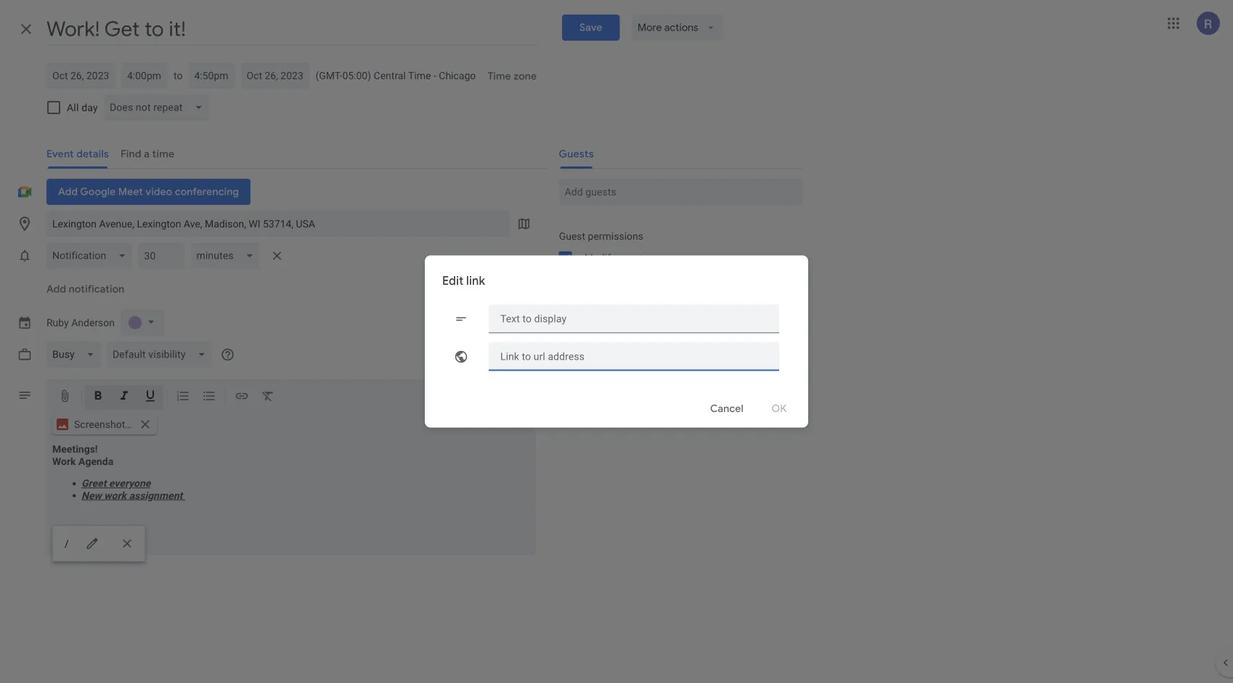 Task type: describe. For each thing, give the bounding box(es) containing it.
central
[[374, 69, 406, 81]]

/
[[65, 537, 69, 549]]

time inside button
[[488, 70, 511, 83]]

time zone
[[488, 70, 537, 83]]

bulleted list image
[[202, 389, 217, 406]]

guest permissions
[[559, 230, 644, 242]]

Link to url address text field
[[501, 342, 768, 371]]

bold image
[[91, 389, 105, 406]]

zone
[[514, 70, 537, 83]]

edit
[[85, 536, 99, 551]]

day
[[82, 101, 98, 113]]

time zone button
[[482, 63, 543, 89]]

clear button
[[112, 529, 142, 558]]

chicago
[[439, 69, 476, 81]]

greet everyone new work assignment
[[81, 477, 185, 501]]

group containing guest permissions
[[548, 225, 803, 312]]

greet
[[81, 477, 106, 489]]

meetings!
[[52, 443, 98, 455]]

edit
[[443, 273, 464, 288]]

modify
[[585, 252, 616, 264]]

save button
[[563, 15, 620, 41]]

anderson
[[71, 317, 115, 329]]

all day
[[67, 101, 98, 113]]

everyone
[[109, 477, 151, 489]]

new
[[81, 489, 102, 501]]

permissions
[[588, 230, 644, 242]]

to
[[174, 69, 183, 81]]

Description text field
[[47, 443, 536, 552]]

meetings! work agenda
[[52, 443, 114, 467]]

formatting options toolbar
[[47, 379, 536, 415]]

all
[[67, 101, 79, 113]]

ruby
[[47, 317, 69, 329]]

work
[[52, 455, 76, 467]]

see guest list
[[585, 295, 645, 307]]



Task type: locate. For each thing, give the bounding box(es) containing it.
1 horizontal spatial time
[[488, 70, 511, 83]]

0 horizontal spatial time
[[408, 69, 431, 81]]

(gmt-05:00) central time - chicago
[[316, 69, 476, 81]]

cancel button
[[704, 391, 751, 426]]

save
[[580, 21, 603, 34]]

30 minutes before element
[[47, 240, 289, 272]]

list
[[632, 295, 645, 307]]

time left zone
[[488, 70, 511, 83]]

add notification
[[47, 283, 125, 296]]

Title text field
[[47, 13, 539, 45]]

ruby anderson
[[47, 317, 115, 329]]

remove formatting image
[[261, 389, 275, 406]]

numbered list image
[[176, 389, 190, 406]]

edit link dialog
[[425, 255, 809, 428]]

insert link image
[[235, 389, 249, 406]]

notification
[[69, 283, 125, 296]]

link
[[467, 273, 485, 288]]

agenda
[[78, 455, 114, 467]]

see
[[585, 295, 601, 307]]

cancel
[[711, 402, 744, 415]]

italic image
[[117, 389, 132, 406]]

time
[[408, 69, 431, 81], [488, 70, 511, 83]]

Minutes in advance for notification number field
[[144, 243, 179, 269]]

add
[[47, 283, 66, 296]]

-
[[434, 69, 437, 81]]

guest
[[604, 295, 629, 307]]

work
[[104, 489, 126, 501]]

guest
[[559, 230, 586, 242]]

underline image
[[143, 389, 158, 406]]

group
[[548, 225, 803, 312]]

assignment
[[129, 489, 183, 501]]

05:00)
[[343, 69, 371, 81]]

edit button
[[78, 529, 107, 558]]

edit link
[[443, 273, 485, 288]]

(gmt-
[[316, 69, 343, 81]]

time left - on the left
[[408, 69, 431, 81]]

modify event
[[585, 252, 643, 264]]

clear
[[120, 536, 134, 551]]

add notification button
[[41, 276, 130, 302]]

Text to display text field
[[501, 304, 768, 333]]

event
[[618, 252, 643, 264]]



Task type: vqa. For each thing, say whether or not it's contained in the screenshot.
All day
yes



